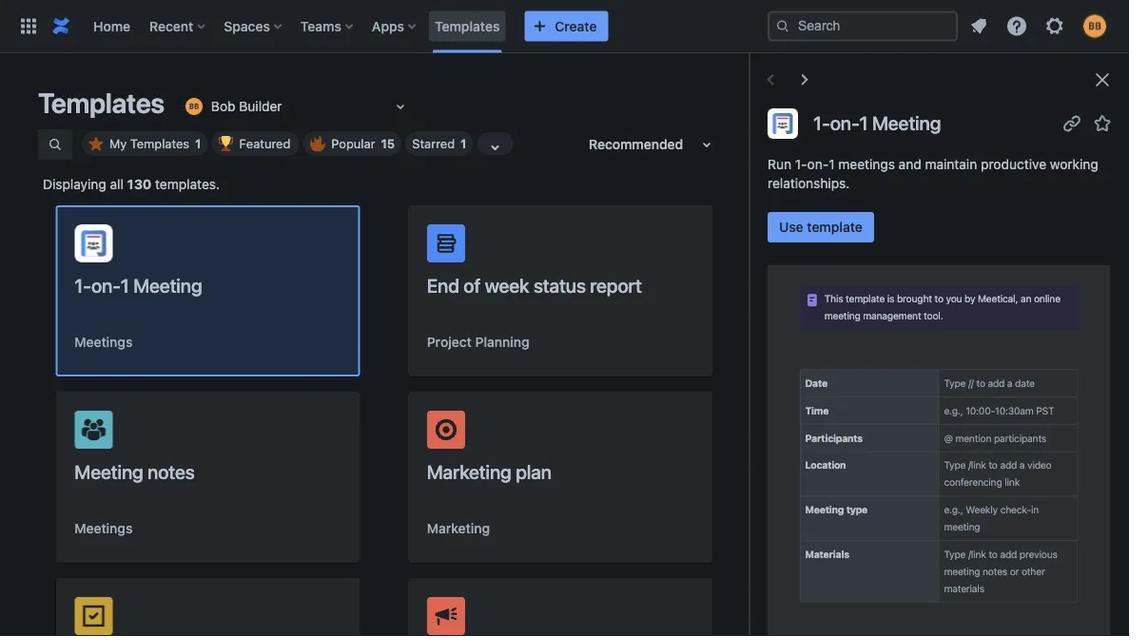 Task type: describe. For each thing, give the bounding box(es) containing it.
star 1-on-1 meeting image
[[1091, 112, 1114, 135]]

displaying
[[43, 176, 106, 192]]

template
[[807, 219, 863, 235]]

project planning
[[427, 334, 529, 350]]

meetings
[[838, 156, 895, 172]]

week
[[485, 274, 529, 296]]

1 vertical spatial meeting
[[133, 274, 202, 296]]

create button
[[524, 11, 608, 41]]

home
[[93, 18, 130, 34]]

builder
[[239, 99, 282, 114]]

featured button
[[212, 131, 299, 156]]

bob
[[211, 99, 235, 114]]

marketing plan
[[427, 460, 552, 483]]

teams button
[[295, 11, 360, 41]]

recent
[[149, 18, 193, 34]]

0 horizontal spatial 1-
[[74, 274, 91, 296]]

and
[[899, 156, 921, 172]]

settings icon image
[[1043, 15, 1066, 38]]

1 vertical spatial 1-on-1 meeting
[[74, 274, 202, 296]]

bob builder
[[211, 99, 282, 114]]

templates link
[[429, 11, 505, 41]]

project planning button
[[427, 333, 529, 352]]

open image
[[389, 95, 412, 118]]

open search bar image
[[48, 137, 63, 152]]

130
[[127, 176, 152, 192]]

Search field
[[768, 11, 958, 41]]

popular
[[331, 136, 375, 151]]

recent button
[[144, 11, 212, 41]]

marketing for marketing plan
[[427, 460, 511, 483]]

2 vertical spatial templates
[[130, 136, 189, 151]]

project
[[427, 334, 472, 350]]

end
[[427, 274, 459, 296]]

templates inside global element
[[435, 18, 500, 34]]

next template image
[[793, 68, 816, 91]]

spaces
[[224, 18, 270, 34]]

2 vertical spatial meeting
[[74, 460, 143, 483]]

close image
[[1091, 68, 1114, 91]]

meetings for 1-
[[74, 334, 133, 350]]

share link image
[[1061, 112, 1083, 135]]

previous template image
[[759, 68, 782, 91]]

1- inside run 1-on-1 meetings and maintain productive working relationships.
[[795, 156, 807, 172]]

run 1-on-1 meetings and maintain productive working relationships.
[[768, 156, 1098, 191]]

my templates
[[109, 136, 189, 151]]

apps
[[372, 18, 404, 34]]

help icon image
[[1005, 15, 1028, 38]]

use template button
[[768, 212, 874, 243]]

displaying all 130 templates.
[[43, 176, 220, 192]]

maintain
[[925, 156, 977, 172]]

of
[[464, 274, 481, 296]]

starred 1
[[412, 136, 467, 151]]

planning
[[475, 334, 529, 350]]



Task type: locate. For each thing, give the bounding box(es) containing it.
templates.
[[155, 176, 220, 192]]

notes
[[147, 460, 195, 483]]

featured
[[239, 136, 290, 151]]

0 vertical spatial meetings button
[[74, 333, 133, 352]]

templates
[[435, 18, 500, 34], [38, 87, 164, 119], [130, 136, 189, 151]]

recommended
[[589, 136, 683, 152]]

meetings button
[[74, 333, 133, 352], [74, 519, 133, 538]]

create
[[555, 18, 597, 34]]

status
[[534, 274, 586, 296]]

confluence image
[[49, 15, 72, 38], [49, 15, 72, 38]]

1 vertical spatial meetings
[[74, 521, 133, 536]]

1 vertical spatial meetings button
[[74, 519, 133, 538]]

relationships.
[[768, 175, 850, 191]]

my
[[109, 136, 127, 151]]

2 marketing from the top
[[427, 521, 490, 536]]

0 vertical spatial 1-on-1 meeting
[[813, 112, 941, 134]]

global element
[[11, 0, 768, 53]]

0 vertical spatial marketing
[[427, 460, 511, 483]]

meetings
[[74, 334, 133, 350], [74, 521, 133, 536]]

1 horizontal spatial on-
[[807, 156, 829, 172]]

run
[[768, 156, 791, 172]]

marketing
[[427, 460, 511, 483], [427, 521, 490, 536]]

0 vertical spatial meeting
[[872, 112, 941, 134]]

2 vertical spatial on-
[[91, 274, 121, 296]]

1 vertical spatial templates
[[38, 87, 164, 119]]

on-
[[830, 112, 859, 134], [807, 156, 829, 172], [91, 274, 121, 296]]

end of week status report
[[427, 274, 642, 296]]

1 vertical spatial on-
[[807, 156, 829, 172]]

2 meetings button from the top
[[74, 519, 133, 538]]

banner containing home
[[0, 0, 1129, 53]]

templates up "my"
[[38, 87, 164, 119]]

report
[[590, 274, 642, 296]]

1 meetings from the top
[[74, 334, 133, 350]]

1 horizontal spatial 1-
[[795, 156, 807, 172]]

1-on-1 meeting
[[813, 112, 941, 134], [74, 274, 202, 296]]

0 vertical spatial templates
[[435, 18, 500, 34]]

teams
[[300, 18, 341, 34]]

2 meetings from the top
[[74, 521, 133, 536]]

0 horizontal spatial 1-on-1 meeting
[[74, 274, 202, 296]]

1 vertical spatial 1-
[[795, 156, 807, 172]]

use
[[779, 219, 803, 235]]

on- inside run 1-on-1 meetings and maintain productive working relationships.
[[807, 156, 829, 172]]

0 vertical spatial meetings
[[74, 334, 133, 350]]

2 horizontal spatial on-
[[830, 112, 859, 134]]

2 horizontal spatial 1-
[[813, 112, 830, 134]]

productive
[[981, 156, 1046, 172]]

0 horizontal spatial on-
[[91, 274, 121, 296]]

marketing button
[[427, 519, 490, 538]]

1-
[[813, 112, 830, 134], [795, 156, 807, 172], [74, 274, 91, 296]]

0 vertical spatial 1-
[[813, 112, 830, 134]]

1 inside run 1-on-1 meetings and maintain productive working relationships.
[[829, 156, 835, 172]]

1 meetings button from the top
[[74, 333, 133, 352]]

apps button
[[366, 11, 423, 41]]

1 horizontal spatial 1-on-1 meeting
[[813, 112, 941, 134]]

templates right apps popup button
[[435, 18, 500, 34]]

meeting
[[872, 112, 941, 134], [133, 274, 202, 296], [74, 460, 143, 483]]

marketing up the marketing button
[[427, 460, 511, 483]]

plan
[[516, 460, 552, 483]]

use template
[[779, 219, 863, 235]]

marketing down marketing plan
[[427, 521, 490, 536]]

more categories image
[[484, 136, 506, 159]]

meeting notes
[[74, 460, 195, 483]]

templates right "my"
[[130, 136, 189, 151]]

None text field
[[183, 97, 186, 116]]

marketing for marketing
[[427, 521, 490, 536]]

home link
[[88, 11, 136, 41]]

banner
[[0, 0, 1129, 53]]

appswitcher icon image
[[17, 15, 40, 38]]

meetings button for meeting
[[74, 519, 133, 538]]

all
[[110, 176, 124, 192]]

spaces button
[[218, 11, 289, 41]]

1 marketing from the top
[[427, 460, 511, 483]]

working
[[1050, 156, 1098, 172]]

15
[[381, 136, 395, 151]]

1 vertical spatial marketing
[[427, 521, 490, 536]]

search image
[[775, 19, 790, 34]]

meetings button for 1-
[[74, 333, 133, 352]]

0 vertical spatial on-
[[830, 112, 859, 134]]

1
[[859, 112, 868, 134], [195, 136, 201, 151], [460, 136, 467, 151], [829, 156, 835, 172], [121, 274, 129, 296]]

notification icon image
[[967, 15, 990, 38]]

2 vertical spatial 1-
[[74, 274, 91, 296]]

recommended button
[[577, 129, 730, 160]]

meetings for meeting
[[74, 521, 133, 536]]

starred
[[412, 136, 455, 151]]



Task type: vqa. For each thing, say whether or not it's contained in the screenshot.
Bold ⌘B icon
no



